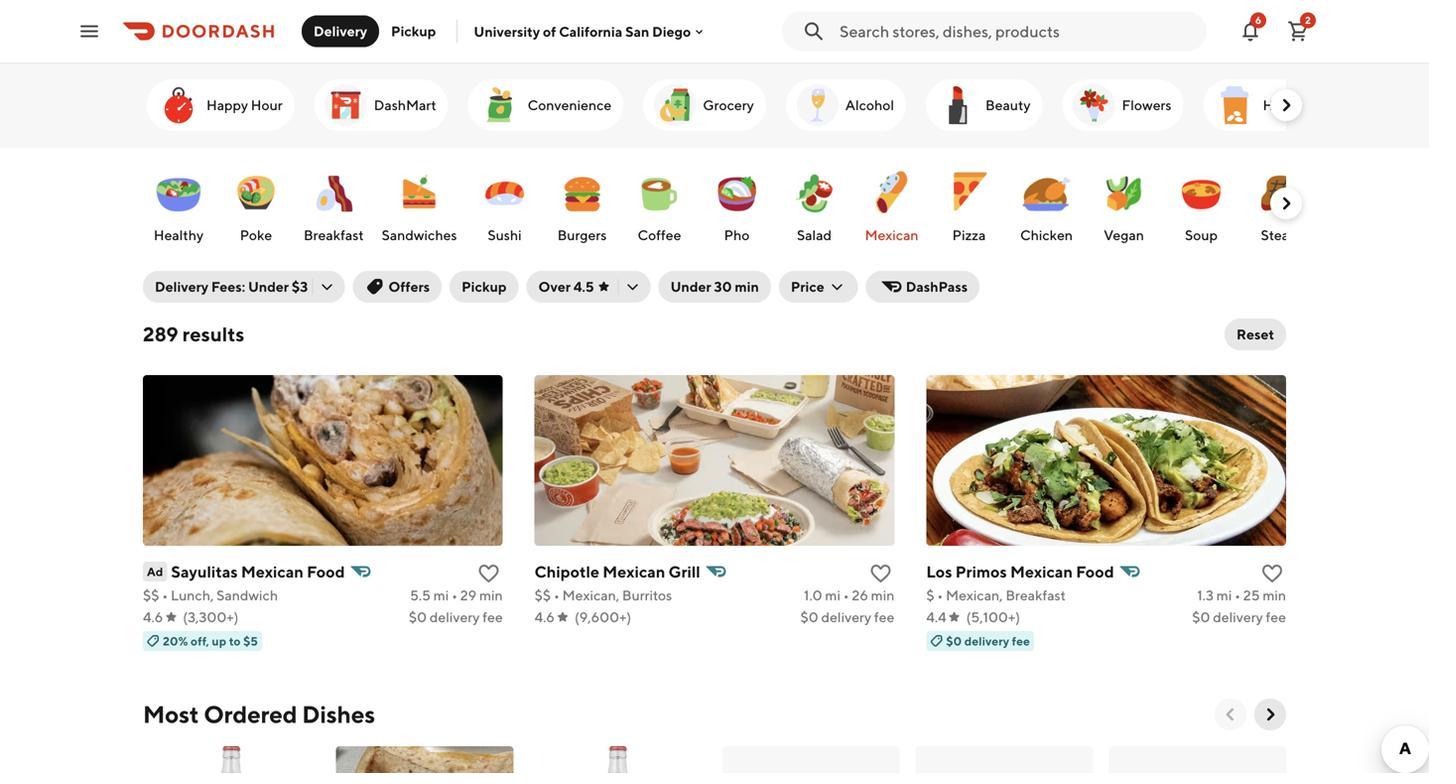 Task type: vqa. For each thing, say whether or not it's contained in the screenshot.
Increase quantity by 1 icon
no



Task type: locate. For each thing, give the bounding box(es) containing it.
$​0 delivery fee
[[409, 609, 503, 625], [800, 609, 894, 625], [1192, 609, 1286, 625]]

sushi
[[488, 227, 522, 243]]

$​0 delivery fee down 1.3 mi • 25 min
[[1192, 609, 1286, 625]]

20%
[[163, 634, 188, 648]]

0 vertical spatial breakfast
[[304, 227, 364, 243]]

289
[[143, 323, 178, 346]]

3 items, open order cart image
[[1286, 19, 1310, 43]]

• left 26
[[843, 587, 849, 603]]

delivery fees: under $3
[[155, 278, 308, 295]]

1 horizontal spatial mi
[[825, 587, 840, 603]]

under left 30
[[670, 278, 711, 295]]

los primos mexican food
[[926, 562, 1114, 581]]

fee down 1.3 mi • 25 min
[[1266, 609, 1286, 625]]

2 horizontal spatial $​0
[[1192, 609, 1210, 625]]

min down click to add this store to your saved list icon at the bottom of the page
[[479, 587, 503, 603]]

ordered
[[204, 700, 297, 728]]

Store search: begin typing to search for stores available on DoorDash text field
[[840, 20, 1195, 42]]

1 horizontal spatial pickup
[[462, 278, 507, 295]]

2 $​0 delivery fee from the left
[[800, 609, 894, 625]]

fee
[[483, 609, 503, 625], [874, 609, 894, 625], [1266, 609, 1286, 625], [1012, 634, 1030, 648]]

$3
[[292, 278, 308, 295]]

pickup button up dashmart
[[379, 15, 448, 47]]

los
[[926, 562, 952, 581]]

• left 29
[[452, 587, 457, 603]]

$$ down ad
[[143, 587, 159, 603]]

click to add this store to your saved list image
[[869, 562, 892, 586], [1260, 562, 1284, 586]]

grocery
[[703, 97, 754, 113]]

0 horizontal spatial mexican,
[[562, 587, 619, 603]]

2 mi from the left
[[825, 587, 840, 603]]

4.6 for $$ • lunch, sandwich
[[143, 609, 163, 625]]

1 horizontal spatial food
[[1076, 562, 1114, 581]]

0 horizontal spatial $$
[[143, 587, 159, 603]]

4.4
[[926, 609, 946, 625]]

under
[[248, 278, 289, 295], [670, 278, 711, 295]]

1 horizontal spatial breakfast
[[1006, 587, 1066, 603]]

1 food from the left
[[307, 562, 345, 581]]

mi right 1.3
[[1216, 587, 1232, 603]]

$$
[[143, 587, 159, 603], [535, 587, 551, 603]]

mexican, for mexican
[[562, 587, 619, 603]]

• left 25
[[1235, 587, 1240, 603]]

breakfast down los primos mexican food
[[1006, 587, 1066, 603]]

health
[[1263, 97, 1306, 113]]

2 mexican, from the left
[[946, 587, 1003, 603]]

health image
[[1211, 81, 1259, 129]]

delivery inside button
[[314, 23, 367, 39]]

mi
[[433, 587, 449, 603], [825, 587, 840, 603], [1216, 587, 1232, 603]]

delivery for delivery fees: under $3
[[155, 278, 208, 295]]

• down ad
[[162, 587, 168, 603]]

$​0 down 5.5 at the left of page
[[409, 609, 427, 625]]

pickup for rightmost pickup button
[[462, 278, 507, 295]]

university
[[474, 23, 540, 39]]

next button of carousel image right the health image
[[1276, 95, 1296, 115]]

1 horizontal spatial click to add this store to your saved list image
[[1260, 562, 1284, 586]]

1 horizontal spatial under
[[670, 278, 711, 295]]

min right 25
[[1263, 587, 1286, 603]]

mexican, up (9,600+)
[[562, 587, 619, 603]]

delivery down the 1.0 mi • 26 min
[[821, 609, 871, 625]]

reset button
[[1225, 319, 1286, 350]]

delivery down 5.5 mi • 29 min
[[430, 609, 480, 625]]

1 horizontal spatial $​0 delivery fee
[[800, 609, 894, 625]]

pickup
[[391, 23, 436, 39], [462, 278, 507, 295]]

mi right 1.0
[[825, 587, 840, 603]]

fee down the 1.0 mi • 26 min
[[874, 609, 894, 625]]

(3,300+)
[[183, 609, 239, 625]]

0 horizontal spatial $​0
[[409, 609, 427, 625]]

mexican, for primos
[[946, 587, 1003, 603]]

0 horizontal spatial 4.6
[[143, 609, 163, 625]]

•
[[162, 587, 168, 603], [452, 587, 457, 603], [554, 587, 560, 603], [843, 587, 849, 603], [937, 587, 943, 603], [1235, 587, 1240, 603]]

to
[[229, 634, 241, 648]]

salad
[[797, 227, 832, 243]]

$​0 delivery fee for chipotle mexican grill
[[800, 609, 894, 625]]

$$ down chipotle
[[535, 587, 551, 603]]

dashmart image
[[322, 81, 370, 129]]

pickup button down sushi
[[450, 271, 519, 303]]

$​0 delivery fee for los primos mexican food
[[1192, 609, 1286, 625]]

mexican up burritos
[[603, 562, 665, 581]]

29
[[460, 587, 477, 603]]

1 horizontal spatial delivery
[[314, 23, 367, 39]]

flowers
[[1122, 97, 1172, 113]]

2 button
[[1278, 11, 1318, 51]]

fee down 5.5 mi • 29 min
[[483, 609, 503, 625]]

2 horizontal spatial mi
[[1216, 587, 1232, 603]]

soup
[[1185, 227, 1218, 243]]

click to add this store to your saved list image up the 1.0 mi • 26 min
[[869, 562, 892, 586]]

burritos
[[622, 587, 672, 603]]

dashpass button
[[866, 271, 980, 303]]

delivery
[[430, 609, 480, 625], [821, 609, 871, 625], [1213, 609, 1263, 625], [964, 634, 1009, 648]]

next button of carousel image up 'steak'
[[1276, 194, 1296, 213]]

2
[[1305, 14, 1311, 26]]

offers
[[388, 278, 430, 295]]

$​0
[[409, 609, 427, 625], [800, 609, 818, 625], [1192, 609, 1210, 625]]

0 horizontal spatial mi
[[433, 587, 449, 603]]

1 vertical spatial pickup
[[462, 278, 507, 295]]

min for $$ • mexican, burritos
[[871, 587, 894, 603]]

fee for 1.3 mi • 25 min
[[1266, 609, 1286, 625]]

0 horizontal spatial food
[[307, 562, 345, 581]]

$​0 down 1.0
[[800, 609, 818, 625]]

0 horizontal spatial click to add this store to your saved list image
[[869, 562, 892, 586]]

pickup down sushi
[[462, 278, 507, 295]]

3 $​0 from the left
[[1192, 609, 1210, 625]]

$5
[[243, 634, 258, 648]]

under 30 min
[[670, 278, 759, 295]]

pickup button
[[379, 15, 448, 47], [450, 271, 519, 303]]

0 vertical spatial pickup
[[391, 23, 436, 39]]

4.6 up 20%
[[143, 609, 163, 625]]

2 $$ from the left
[[535, 587, 551, 603]]

20% off, up to $5
[[163, 634, 258, 648]]

mexican
[[865, 227, 919, 243], [241, 562, 304, 581], [603, 562, 665, 581], [1010, 562, 1073, 581]]

mi right 5.5 at the left of page
[[433, 587, 449, 603]]

next button of carousel image right previous button of carousel image
[[1260, 705, 1280, 724]]

1 mi from the left
[[433, 587, 449, 603]]

2 click to add this store to your saved list image from the left
[[1260, 562, 1284, 586]]

1 vertical spatial delivery
[[155, 278, 208, 295]]

$​0 delivery fee down the 1.0 mi • 26 min
[[800, 609, 894, 625]]

$​0 down 1.3
[[1192, 609, 1210, 625]]

0 horizontal spatial $​0 delivery fee
[[409, 609, 503, 625]]

3 $​0 delivery fee from the left
[[1192, 609, 1286, 625]]

2 $​0 from the left
[[800, 609, 818, 625]]

0 horizontal spatial under
[[248, 278, 289, 295]]

1 vertical spatial pickup button
[[450, 271, 519, 303]]

under left $3
[[248, 278, 289, 295]]

$​0 delivery fee down 5.5 mi • 29 min
[[409, 609, 503, 625]]

$0 delivery fee
[[946, 634, 1030, 648]]

1 $​0 from the left
[[409, 609, 427, 625]]

university of california san diego button
[[474, 23, 707, 39]]

min right 30
[[735, 278, 759, 295]]

0 horizontal spatial breakfast
[[304, 227, 364, 243]]

$$ for $$ • mexican, burritos
[[535, 587, 551, 603]]

vegan
[[1104, 227, 1144, 243]]

delivery
[[314, 23, 367, 39], [155, 278, 208, 295]]

chipotle
[[535, 562, 599, 581]]

poke
[[240, 227, 272, 243]]

delivery down 1.3 mi • 25 min
[[1213, 609, 1263, 625]]

next button of carousel image
[[1276, 95, 1296, 115], [1276, 194, 1296, 213], [1260, 705, 1280, 724]]

0 horizontal spatial pickup
[[391, 23, 436, 39]]

pho
[[724, 227, 750, 243]]

food
[[307, 562, 345, 581], [1076, 562, 1114, 581]]

min right 26
[[871, 587, 894, 603]]

ad sayulitas mexican food
[[147, 562, 345, 581]]

alcohol link
[[786, 79, 906, 131]]

breakfast up $3
[[304, 227, 364, 243]]

dashmart
[[374, 97, 436, 113]]

$ • mexican, breakfast
[[926, 587, 1066, 603]]

happy hour
[[206, 97, 283, 113]]

coffee
[[638, 227, 681, 243]]

mexican up $ • mexican, breakfast
[[1010, 562, 1073, 581]]

pickup right delivery button
[[391, 23, 436, 39]]

0 vertical spatial delivery
[[314, 23, 367, 39]]

california
[[559, 23, 622, 39]]

1 horizontal spatial mexican,
[[946, 587, 1003, 603]]

1 horizontal spatial pickup button
[[450, 271, 519, 303]]

food for los primos mexican food
[[1076, 562, 1114, 581]]

$​0 for los
[[1192, 609, 1210, 625]]

1 $​0 delivery fee from the left
[[409, 609, 503, 625]]

$$ • mexican, burritos
[[535, 587, 672, 603]]

0 vertical spatial pickup button
[[379, 15, 448, 47]]

fee for 1.0 mi • 26 min
[[874, 609, 894, 625]]

• right $
[[937, 587, 943, 603]]

0 horizontal spatial delivery
[[155, 278, 208, 295]]

1 4.6 from the left
[[143, 609, 163, 625]]

price
[[791, 278, 824, 295]]

1 $$ from the left
[[143, 587, 159, 603]]

1 mexican, from the left
[[562, 587, 619, 603]]

2 4.6 from the left
[[535, 609, 555, 625]]

1 click to add this store to your saved list image from the left
[[869, 562, 892, 586]]

delivery up dashmart 'icon'
[[314, 23, 367, 39]]

4.6 down chipotle
[[535, 609, 555, 625]]

delivery left fees:
[[155, 278, 208, 295]]

min
[[735, 278, 759, 295], [479, 587, 503, 603], [871, 587, 894, 603], [1263, 587, 1286, 603]]

3 mi from the left
[[1216, 587, 1232, 603]]

mexican up dashpass button
[[865, 227, 919, 243]]

2 under from the left
[[670, 278, 711, 295]]

1 horizontal spatial 4.6
[[535, 609, 555, 625]]

previous button of carousel image
[[1221, 705, 1240, 724]]

2 food from the left
[[1076, 562, 1114, 581]]

over 4.5
[[538, 278, 594, 295]]

• down chipotle
[[554, 587, 560, 603]]

click to add this store to your saved list image up 1.3 mi • 25 min
[[1260, 562, 1284, 586]]

mexican, down primos
[[946, 587, 1003, 603]]

mexican,
[[562, 587, 619, 603], [946, 587, 1003, 603]]

mexican up sandwich
[[241, 562, 304, 581]]

$
[[926, 587, 934, 603]]

delivery for 26
[[821, 609, 871, 625]]

1 horizontal spatial $$
[[535, 587, 551, 603]]

2 horizontal spatial $​0 delivery fee
[[1192, 609, 1286, 625]]

1 horizontal spatial $​0
[[800, 609, 818, 625]]



Task type: describe. For each thing, give the bounding box(es) containing it.
hour
[[251, 97, 283, 113]]

2 vertical spatial next button of carousel image
[[1260, 705, 1280, 724]]

click to add this store to your saved list image for chipotle mexican grill
[[869, 562, 892, 586]]

san
[[625, 23, 649, 39]]

click to add this store to your saved list image for los primos mexican food
[[1260, 562, 1284, 586]]

delivery for 25
[[1213, 609, 1263, 625]]

convenience image
[[476, 81, 524, 129]]

fee down (5,100+)
[[1012, 634, 1030, 648]]

alcohol image
[[794, 81, 841, 129]]

beauty image
[[934, 81, 981, 129]]

0 horizontal spatial pickup button
[[379, 15, 448, 47]]

sandwich
[[216, 587, 278, 603]]

delivery button
[[302, 15, 379, 47]]

5.5 mi • 29 min
[[410, 587, 503, 603]]

dashpass
[[906, 278, 968, 295]]

notification bell image
[[1238, 19, 1262, 43]]

click to add this store to your saved list image
[[477, 562, 501, 586]]

$$ for $$ • lunch, sandwich
[[143, 587, 159, 603]]

1 vertical spatial breakfast
[[1006, 587, 1066, 603]]

$0
[[946, 634, 962, 648]]

chipotle mexican grill
[[535, 562, 700, 581]]

30
[[714, 278, 732, 295]]

5 • from the left
[[937, 587, 943, 603]]

1 vertical spatial next button of carousel image
[[1276, 194, 1296, 213]]

mi for chipotle
[[825, 587, 840, 603]]

flowers link
[[1062, 79, 1183, 131]]

diego
[[652, 23, 691, 39]]

1 under from the left
[[248, 278, 289, 295]]

26
[[852, 587, 868, 603]]

of
[[543, 23, 556, 39]]

under inside "button"
[[670, 278, 711, 295]]

fee for 5.5 mi • 29 min
[[483, 609, 503, 625]]

1.3
[[1197, 587, 1214, 603]]

offers button
[[353, 271, 442, 303]]

5.5
[[410, 587, 431, 603]]

grill
[[668, 562, 700, 581]]

grocery link
[[643, 79, 766, 131]]

$$ • lunch, sandwich
[[143, 587, 278, 603]]

over
[[538, 278, 571, 295]]

happy
[[206, 97, 248, 113]]

most
[[143, 700, 199, 728]]

ad
[[147, 565, 163, 579]]

$​0 for chipotle
[[800, 609, 818, 625]]

2 • from the left
[[452, 587, 457, 603]]

mi for los
[[1216, 587, 1232, 603]]

3 • from the left
[[554, 587, 560, 603]]

chicken
[[1020, 227, 1073, 243]]

happy hour link
[[147, 79, 294, 131]]

beauty link
[[926, 79, 1042, 131]]

open menu image
[[77, 19, 101, 43]]

6
[[1255, 14, 1261, 26]]

sandwiches
[[382, 227, 457, 243]]

reset
[[1237, 326, 1274, 342]]

25
[[1243, 587, 1260, 603]]

delivery for 29
[[430, 609, 480, 625]]

primos
[[955, 562, 1007, 581]]

flowers image
[[1070, 81, 1118, 129]]

delivery down (5,100+)
[[964, 634, 1009, 648]]

min for $ • mexican, breakfast
[[1263, 587, 1286, 603]]

health link
[[1203, 79, 1318, 131]]

price button
[[779, 271, 858, 303]]

happy hour image
[[155, 81, 202, 129]]

dashmart link
[[314, 79, 448, 131]]

most ordered dishes
[[143, 700, 375, 728]]

4.5
[[573, 278, 594, 295]]

convenience link
[[468, 79, 623, 131]]

1.0 mi • 26 min
[[804, 587, 894, 603]]

pickup for leftmost pickup button
[[391, 23, 436, 39]]

min for $$ • lunch, sandwich
[[479, 587, 503, 603]]

convenience
[[528, 97, 612, 113]]

lunch,
[[171, 587, 214, 603]]

alcohol
[[845, 97, 894, 113]]

under 30 min button
[[659, 271, 771, 303]]

6 • from the left
[[1235, 587, 1240, 603]]

4.6 for $$ • mexican, burritos
[[535, 609, 555, 625]]

(5,100+)
[[966, 609, 1020, 625]]

min inside "button"
[[735, 278, 759, 295]]

results
[[182, 323, 245, 346]]

off,
[[191, 634, 209, 648]]

burgers
[[557, 227, 607, 243]]

1 • from the left
[[162, 587, 168, 603]]

food for ad sayulitas mexican food
[[307, 562, 345, 581]]

dishes
[[302, 700, 375, 728]]

0 vertical spatial next button of carousel image
[[1276, 95, 1296, 115]]

over 4.5 button
[[526, 271, 651, 303]]

delivery for delivery
[[314, 23, 367, 39]]

4 • from the left
[[843, 587, 849, 603]]

(9,600+)
[[575, 609, 631, 625]]

beauty
[[985, 97, 1031, 113]]

up
[[212, 634, 226, 648]]

steak
[[1261, 227, 1297, 243]]

fees:
[[211, 278, 245, 295]]

sayulitas
[[171, 562, 238, 581]]

pizza
[[952, 227, 986, 243]]

healthy
[[154, 227, 204, 243]]

1.3 mi • 25 min
[[1197, 587, 1286, 603]]

1.0
[[804, 587, 822, 603]]

university of california san diego
[[474, 23, 691, 39]]

grocery image
[[651, 81, 699, 129]]

289 results
[[143, 323, 245, 346]]



